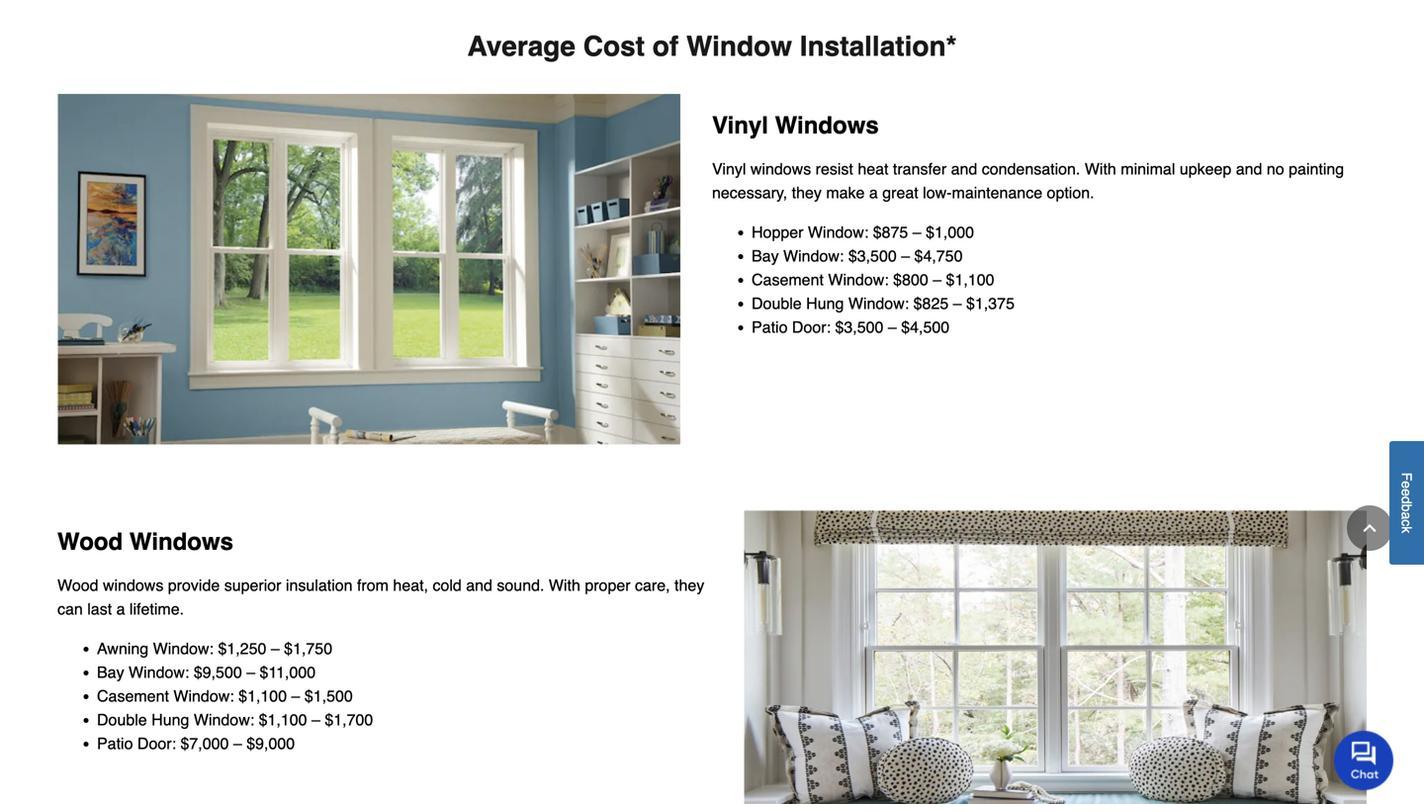 Task type: describe. For each thing, give the bounding box(es) containing it.
patio for wood
[[97, 734, 133, 753]]

$1,100 inside hopper window: $875 – $1,000 bay window: $3,500 – $4,750 casement window: $800 – $1,100 double hung window: $825 – $1,375 patio door: $3,500 – $4,500
[[946, 271, 995, 289]]

vinyl for vinyl windows resist heat transfer and condensation. with minimal upkeep and no painting necessary, they make a great low-maintenance option.
[[712, 160, 746, 178]]

hung for vinyl
[[806, 294, 844, 313]]

$1,000
[[926, 223, 974, 241]]

$1,375
[[966, 294, 1015, 313]]

double for wood
[[97, 710, 147, 729]]

window: down awning
[[129, 663, 189, 681]]

bay for wood
[[97, 663, 124, 681]]

f e e d b a c k button
[[1390, 441, 1424, 565]]

hopper window: $875 – $1,000 bay window: $3,500 – $4,750 casement window: $800 – $1,100 double hung window: $825 – $1,375 patio door: $3,500 – $4,500
[[752, 223, 1015, 336]]

– down $4,750
[[933, 271, 942, 289]]

– left $4,500
[[888, 318, 897, 336]]

$4,500
[[901, 318, 950, 336]]

casement for vinyl
[[752, 271, 824, 289]]

lifetime.
[[130, 600, 184, 618]]

$4,750
[[914, 247, 963, 265]]

$1,500
[[305, 687, 353, 705]]

$9,500
[[194, 663, 242, 681]]

maintenance
[[952, 183, 1043, 202]]

hung for wood
[[151, 710, 189, 729]]

installation*
[[800, 31, 957, 62]]

chat invite button image
[[1334, 730, 1395, 790]]

window: up $9,500
[[153, 639, 214, 658]]

condensation.
[[982, 160, 1080, 178]]

heat,
[[393, 576, 428, 594]]

2 vertical spatial $1,100
[[259, 710, 307, 729]]

vinyl windows
[[712, 112, 879, 139]]

scroll to top element
[[1347, 505, 1393, 551]]

low-
[[923, 183, 952, 202]]

great
[[883, 183, 919, 202]]

f
[[1399, 472, 1415, 481]]

b
[[1399, 504, 1415, 512]]

– right "$825"
[[953, 294, 962, 313]]

$1,700
[[325, 710, 373, 729]]

2 horizontal spatial and
[[1236, 160, 1263, 178]]

transfer
[[893, 160, 947, 178]]

$11,000
[[260, 663, 316, 681]]

average cost of window installation*
[[467, 31, 957, 62]]

average
[[467, 31, 576, 62]]

a for vinyl windows
[[869, 183, 878, 202]]

a for wood windows
[[116, 600, 125, 618]]

$9,000
[[246, 734, 295, 753]]

bay for vinyl
[[752, 247, 779, 265]]

they inside vinyl windows resist heat transfer and condensation. with minimal upkeep and no painting necessary, they make a great low-maintenance option.
[[792, 183, 822, 202]]

door: for vinyl
[[792, 318, 831, 336]]

wood windows provide superior insulation from heat, cold and sound. with proper care, they can last a lifetime.
[[57, 576, 705, 618]]

heat
[[858, 160, 889, 178]]

windows for wood
[[103, 576, 164, 594]]

$7,000
[[180, 734, 229, 753]]

0 vertical spatial $3,500
[[848, 247, 897, 265]]

superior
[[224, 576, 281, 594]]

last
[[87, 600, 112, 618]]

resist
[[816, 160, 853, 178]]

vinyl windows resist heat transfer and condensation. with minimal upkeep and no painting necessary, they make a great low-maintenance option.
[[712, 160, 1344, 202]]

make
[[826, 183, 865, 202]]



Task type: vqa. For each thing, say whether or not it's contained in the screenshot.
Vinyl's windows
yes



Task type: locate. For each thing, give the bounding box(es) containing it.
1 horizontal spatial door:
[[792, 318, 831, 336]]

1 vertical spatial wood
[[57, 576, 98, 594]]

1 vinyl from the top
[[712, 112, 768, 139]]

a
[[869, 183, 878, 202], [1399, 512, 1415, 519], [116, 600, 125, 618]]

patio
[[752, 318, 788, 336], [97, 734, 133, 753]]

can
[[57, 600, 83, 618]]

$3,500
[[848, 247, 897, 265], [835, 318, 884, 336]]

patio inside hopper window: $875 – $1,000 bay window: $3,500 – $4,750 casement window: $800 – $1,100 double hung window: $825 – $1,375 patio door: $3,500 – $4,500
[[752, 318, 788, 336]]

0 vertical spatial double
[[752, 294, 802, 313]]

0 vertical spatial patio
[[752, 318, 788, 336]]

wood up can
[[57, 576, 98, 594]]

proper
[[585, 576, 631, 594]]

1 vertical spatial casement
[[97, 687, 169, 705]]

0 horizontal spatial door:
[[137, 734, 176, 753]]

they inside wood windows provide superior insulation from heat, cold and sound. with proper care, they can last a lifetime.
[[675, 576, 705, 594]]

casement for wood
[[97, 687, 169, 705]]

1 vertical spatial vinyl
[[712, 160, 746, 178]]

door: for wood
[[137, 734, 176, 753]]

0 horizontal spatial windows
[[129, 528, 233, 555]]

hung inside hopper window: $875 – $1,000 bay window: $3,500 – $4,750 casement window: $800 – $1,100 double hung window: $825 – $1,375 patio door: $3,500 – $4,500
[[806, 294, 844, 313]]

hung
[[806, 294, 844, 313], [151, 710, 189, 729]]

$1,100
[[946, 271, 995, 289], [239, 687, 287, 705], [259, 710, 307, 729]]

$1,250
[[218, 639, 266, 658]]

bay down awning
[[97, 663, 124, 681]]

bay down hopper
[[752, 247, 779, 265]]

windows
[[751, 160, 811, 178], [103, 576, 164, 594]]

windows up lifetime.
[[103, 576, 164, 594]]

1 vertical spatial $1,100
[[239, 687, 287, 705]]

vinyl
[[712, 112, 768, 139], [712, 160, 746, 178]]

0 horizontal spatial a
[[116, 600, 125, 618]]

1 vertical spatial bay
[[97, 663, 124, 681]]

window: down make
[[808, 223, 869, 241]]

1 horizontal spatial patio
[[752, 318, 788, 336]]

1 horizontal spatial casement
[[752, 271, 824, 289]]

casement
[[752, 271, 824, 289], [97, 687, 169, 705]]

0 vertical spatial wood
[[57, 528, 123, 555]]

upkeep
[[1180, 160, 1232, 178]]

windows up provide
[[129, 528, 233, 555]]

$3,500 left $4,500
[[835, 318, 884, 336]]

1 vertical spatial $3,500
[[835, 318, 884, 336]]

1 vertical spatial double
[[97, 710, 147, 729]]

– right $7,000 at the bottom left of page
[[233, 734, 242, 753]]

patio for vinyl
[[752, 318, 788, 336]]

1 horizontal spatial a
[[869, 183, 878, 202]]

1 horizontal spatial windows
[[775, 112, 879, 139]]

bay inside hopper window: $875 – $1,000 bay window: $3,500 – $4,750 casement window: $800 – $1,100 double hung window: $825 – $1,375 patio door: $3,500 – $4,500
[[752, 247, 779, 265]]

provide
[[168, 576, 220, 594]]

wood up last
[[57, 528, 123, 555]]

care,
[[635, 576, 670, 594]]

window
[[686, 31, 792, 62]]

– right $875
[[913, 223, 921, 241]]

window: up $7,000 at the bottom left of page
[[194, 710, 254, 729]]

and left no
[[1236, 160, 1263, 178]]

0 vertical spatial hung
[[806, 294, 844, 313]]

painting
[[1289, 160, 1344, 178]]

double for vinyl
[[752, 294, 802, 313]]

1 horizontal spatial they
[[792, 183, 822, 202]]

with inside vinyl windows resist heat transfer and condensation. with minimal upkeep and no painting necessary, they make a great low-maintenance option.
[[1085, 160, 1117, 178]]

e up b
[[1399, 489, 1415, 496]]

window: down hopper
[[783, 247, 844, 265]]

windows for vinyl windows
[[775, 112, 879, 139]]

double
[[752, 294, 802, 313], [97, 710, 147, 729]]

1 vertical spatial patio
[[97, 734, 133, 753]]

and up low-
[[951, 160, 978, 178]]

0 horizontal spatial they
[[675, 576, 705, 594]]

2 horizontal spatial a
[[1399, 512, 1415, 519]]

0 vertical spatial door:
[[792, 318, 831, 336]]

patio left $7,000 at the bottom left of page
[[97, 734, 133, 753]]

1 horizontal spatial double
[[752, 294, 802, 313]]

with left proper
[[549, 576, 580, 594]]

e up the d
[[1399, 481, 1415, 489]]

window: left $800
[[828, 271, 889, 289]]

1 wood from the top
[[57, 528, 123, 555]]

0 vertical spatial $1,100
[[946, 271, 995, 289]]

hung inside awning window: $1,250 – $1,750 bay window: $9,500 – $11,000 casement window: $1,100 – $1,500 double hung window: $1,100 – $1,700 patio door: $7,000 – $9,000
[[151, 710, 189, 729]]

window: down $9,500
[[173, 687, 234, 705]]

windows for wood windows
[[129, 528, 233, 555]]

$3,500 down $875
[[848, 247, 897, 265]]

windows
[[775, 112, 879, 139], [129, 528, 233, 555]]

$875
[[873, 223, 908, 241]]

$825
[[914, 294, 949, 313]]

1 vertical spatial they
[[675, 576, 705, 594]]

f e e d b a c k
[[1399, 472, 1415, 533]]

0 horizontal spatial windows
[[103, 576, 164, 594]]

1 e from the top
[[1399, 481, 1415, 489]]

door:
[[792, 318, 831, 336], [137, 734, 176, 753]]

bay inside awning window: $1,250 – $1,750 bay window: $9,500 – $11,000 casement window: $1,100 – $1,500 double hung window: $1,100 – $1,700 patio door: $7,000 – $9,000
[[97, 663, 124, 681]]

chevron up image
[[1360, 518, 1380, 538]]

and inside wood windows provide superior insulation from heat, cold and sound. with proper care, they can last a lifetime.
[[466, 576, 493, 594]]

they right care,
[[675, 576, 705, 594]]

0 vertical spatial vinyl
[[712, 112, 768, 139]]

with
[[1085, 160, 1117, 178], [549, 576, 580, 594]]

sound.
[[497, 576, 544, 594]]

$1,100 up $1,375
[[946, 271, 995, 289]]

wood
[[57, 528, 123, 555], [57, 576, 98, 594]]

–
[[913, 223, 921, 241], [901, 247, 910, 265], [933, 271, 942, 289], [953, 294, 962, 313], [888, 318, 897, 336], [271, 639, 280, 658], [246, 663, 255, 681], [291, 687, 300, 705], [312, 710, 320, 729], [233, 734, 242, 753]]

and
[[951, 160, 978, 178], [1236, 160, 1263, 178], [466, 576, 493, 594]]

vinyl inside vinyl windows resist heat transfer and condensation. with minimal upkeep and no painting necessary, they make a great low-maintenance option.
[[712, 160, 746, 178]]

0 horizontal spatial patio
[[97, 734, 133, 753]]

2 wood from the top
[[57, 576, 98, 594]]

d
[[1399, 496, 1415, 504]]

wood inside wood windows provide superior insulation from heat, cold and sound. with proper care, they can last a lifetime.
[[57, 576, 98, 594]]

0 vertical spatial with
[[1085, 160, 1117, 178]]

1 horizontal spatial bay
[[752, 247, 779, 265]]

window: down $800
[[848, 294, 909, 313]]

1 vertical spatial windows
[[129, 528, 233, 555]]

e
[[1399, 481, 1415, 489], [1399, 489, 1415, 496]]

1 vertical spatial with
[[549, 576, 580, 594]]

0 horizontal spatial casement
[[97, 687, 169, 705]]

casement inside awning window: $1,250 – $1,750 bay window: $9,500 – $11,000 casement window: $1,100 – $1,500 double hung window: $1,100 – $1,700 patio door: $7,000 – $9,000
[[97, 687, 169, 705]]

1 horizontal spatial hung
[[806, 294, 844, 313]]

1 vertical spatial hung
[[151, 710, 189, 729]]

of
[[653, 31, 679, 62]]

two windows in a blue living room with a view of a yard. image
[[57, 94, 712, 444]]

a up k
[[1399, 512, 1415, 519]]

a down heat
[[869, 183, 878, 202]]

with up option.
[[1085, 160, 1117, 178]]

minimal
[[1121, 160, 1175, 178]]

2 e from the top
[[1399, 489, 1415, 496]]

with inside wood windows provide superior insulation from heat, cold and sound. with proper care, they can last a lifetime.
[[549, 576, 580, 594]]

they
[[792, 183, 822, 202], [675, 576, 705, 594]]

double down hopper
[[752, 294, 802, 313]]

casement down awning
[[97, 687, 169, 705]]

wood windows
[[57, 528, 233, 555]]

bay
[[752, 247, 779, 265], [97, 663, 124, 681]]

window:
[[808, 223, 869, 241], [783, 247, 844, 265], [828, 271, 889, 289], [848, 294, 909, 313], [153, 639, 214, 658], [129, 663, 189, 681], [173, 687, 234, 705], [194, 710, 254, 729]]

a inside vinyl windows resist heat transfer and condensation. with minimal upkeep and no painting necessary, they make a great low-maintenance option.
[[869, 183, 878, 202]]

1 vertical spatial windows
[[103, 576, 164, 594]]

wood for wood windows provide superior insulation from heat, cold and sound. with proper care, they can last a lifetime.
[[57, 576, 98, 594]]

cost
[[583, 31, 645, 62]]

wood for wood windows
[[57, 528, 123, 555]]

insulation
[[286, 576, 353, 594]]

0 vertical spatial casement
[[752, 271, 824, 289]]

0 vertical spatial bay
[[752, 247, 779, 265]]

0 horizontal spatial and
[[466, 576, 493, 594]]

0 vertical spatial they
[[792, 183, 822, 202]]

– up $11,000
[[271, 639, 280, 658]]

they down resist
[[792, 183, 822, 202]]

$800
[[893, 271, 929, 289]]

a inside wood windows provide superior insulation from heat, cold and sound. with proper care, they can last a lifetime.
[[116, 600, 125, 618]]

no
[[1267, 160, 1285, 178]]

0 vertical spatial windows
[[751, 160, 811, 178]]

hopper
[[752, 223, 804, 241]]

0 vertical spatial a
[[869, 183, 878, 202]]

a window seat with a blue cushion built into an alcove with a view of a wooded area. image
[[712, 510, 1367, 804]]

– up $800
[[901, 247, 910, 265]]

door: inside awning window: $1,250 – $1,750 bay window: $9,500 – $11,000 casement window: $1,100 – $1,500 double hung window: $1,100 – $1,700 patio door: $7,000 – $9,000
[[137, 734, 176, 753]]

– down $1,250
[[246, 663, 255, 681]]

– down $1,500
[[312, 710, 320, 729]]

patio inside awning window: $1,250 – $1,750 bay window: $9,500 – $11,000 casement window: $1,100 – $1,500 double hung window: $1,100 – $1,700 patio door: $7,000 – $9,000
[[97, 734, 133, 753]]

0 horizontal spatial bay
[[97, 663, 124, 681]]

cold
[[433, 576, 462, 594]]

awning window: $1,250 – $1,750 bay window: $9,500 – $11,000 casement window: $1,100 – $1,500 double hung window: $1,100 – $1,700 patio door: $7,000 – $9,000
[[97, 639, 373, 753]]

windows up resist
[[775, 112, 879, 139]]

awning
[[97, 639, 149, 658]]

$1,750
[[284, 639, 332, 658]]

windows inside vinyl windows resist heat transfer and condensation. with minimal upkeep and no painting necessary, they make a great low-maintenance option.
[[751, 160, 811, 178]]

casement down hopper
[[752, 271, 824, 289]]

1 vertical spatial door:
[[137, 734, 176, 753]]

double inside awning window: $1,250 – $1,750 bay window: $9,500 – $11,000 casement window: $1,100 – $1,500 double hung window: $1,100 – $1,700 patio door: $7,000 – $9,000
[[97, 710, 147, 729]]

$1,100 up $9,000
[[259, 710, 307, 729]]

1 horizontal spatial with
[[1085, 160, 1117, 178]]

windows for vinyl
[[751, 160, 811, 178]]

and right "cold"
[[466, 576, 493, 594]]

0 horizontal spatial double
[[97, 710, 147, 729]]

1 horizontal spatial windows
[[751, 160, 811, 178]]

c
[[1399, 519, 1415, 526]]

1 vertical spatial a
[[1399, 512, 1415, 519]]

double down awning
[[97, 710, 147, 729]]

2 vinyl from the top
[[712, 160, 746, 178]]

double inside hopper window: $875 – $1,000 bay window: $3,500 – $4,750 casement window: $800 – $1,100 double hung window: $825 – $1,375 patio door: $3,500 – $4,500
[[752, 294, 802, 313]]

door: inside hopper window: $875 – $1,000 bay window: $3,500 – $4,750 casement window: $800 – $1,100 double hung window: $825 – $1,375 patio door: $3,500 – $4,500
[[792, 318, 831, 336]]

0 vertical spatial windows
[[775, 112, 879, 139]]

windows inside wood windows provide superior insulation from heat, cold and sound. with proper care, they can last a lifetime.
[[103, 576, 164, 594]]

casement inside hopper window: $875 – $1,000 bay window: $3,500 – $4,750 casement window: $800 – $1,100 double hung window: $825 – $1,375 patio door: $3,500 – $4,500
[[752, 271, 824, 289]]

$1,100 down $11,000
[[239, 687, 287, 705]]

necessary,
[[712, 183, 788, 202]]

vinyl for vinyl windows
[[712, 112, 768, 139]]

0 horizontal spatial with
[[549, 576, 580, 594]]

windows up necessary,
[[751, 160, 811, 178]]

a inside button
[[1399, 512, 1415, 519]]

k
[[1399, 526, 1415, 533]]

2 vertical spatial a
[[116, 600, 125, 618]]

a right last
[[116, 600, 125, 618]]

0 horizontal spatial hung
[[151, 710, 189, 729]]

from
[[357, 576, 389, 594]]

patio down hopper
[[752, 318, 788, 336]]

– down $11,000
[[291, 687, 300, 705]]

option.
[[1047, 183, 1095, 202]]

1 horizontal spatial and
[[951, 160, 978, 178]]



